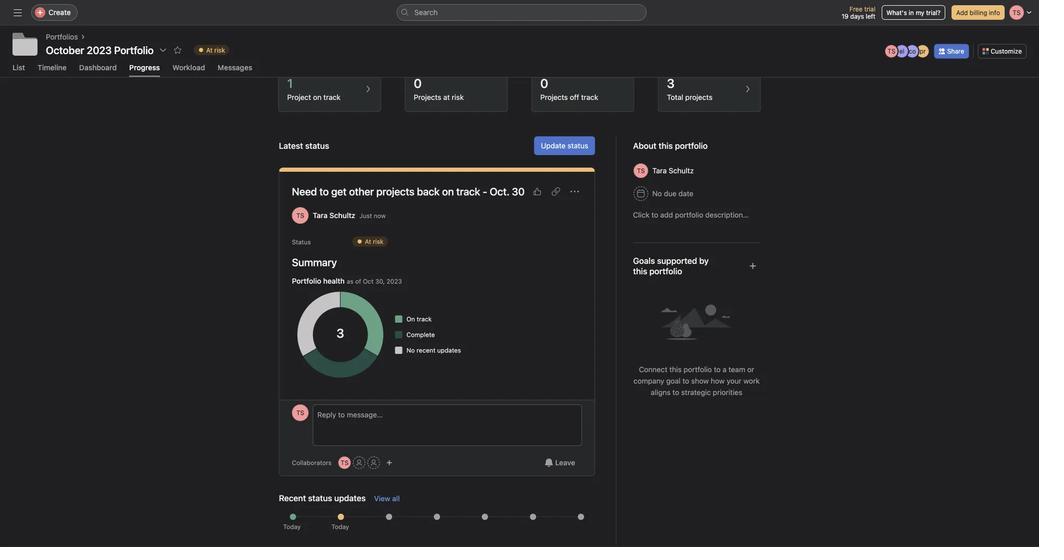 Task type: vqa. For each thing, say whether or not it's contained in the screenshot.
See Details, Thought Zone (Brainstorm Space) Icon in the Starred element
no



Task type: describe. For each thing, give the bounding box(es) containing it.
as
[[347, 278, 354, 285]]

messages
[[218, 63, 252, 72]]

connect
[[639, 366, 668, 374]]

what's
[[887, 9, 908, 16]]

customize
[[991, 48, 1023, 55]]

no for no recent updates
[[407, 347, 415, 354]]

progress link
[[129, 63, 160, 77]]

portfolio
[[684, 366, 712, 374]]

track right on
[[417, 316, 432, 323]]

add or remove collaborators image
[[387, 460, 393, 466]]

3 total projects
[[667, 76, 713, 102]]

off
[[570, 93, 580, 102]]

timeline
[[38, 63, 67, 72]]

schultz for tara schultz just now
[[330, 211, 356, 220]]

update status button
[[535, 136, 595, 155]]

tara for tara schultz just now
[[313, 211, 328, 220]]

customize button
[[978, 44, 1027, 59]]

on track
[[407, 316, 432, 323]]

30,
[[376, 278, 385, 285]]

left
[[866, 13, 876, 20]]

at inside popup button
[[206, 46, 213, 54]]

search button
[[397, 4, 647, 21]]

add billing info button
[[952, 5, 1005, 20]]

status updates
[[308, 494, 366, 504]]

recent
[[417, 347, 436, 354]]

back
[[417, 185, 440, 198]]

recent status updates
[[279, 494, 366, 504]]

days
[[851, 13, 865, 20]]

show options image
[[159, 46, 167, 54]]

tara for tara schultz
[[653, 166, 667, 175]]

oct
[[363, 278, 374, 285]]

add billing info
[[957, 9, 1001, 16]]

now
[[374, 212, 386, 219]]

goals
[[633, 256, 655, 266]]

what's in my trial?
[[887, 9, 941, 16]]

1 vertical spatial ts button
[[339, 457, 351, 469]]

projects for 0 projects off track
[[541, 93, 568, 102]]

recent
[[279, 494, 306, 504]]

about
[[633, 141, 657, 151]]

to left 'a'
[[714, 366, 721, 374]]

portfolio health
[[292, 277, 345, 286]]

show
[[692, 377, 709, 386]]

dashboard
[[79, 63, 117, 72]]

latest status
[[279, 141, 329, 151]]

leave button
[[538, 454, 582, 473]]

workload
[[173, 63, 205, 72]]

3
[[667, 76, 675, 91]]

create
[[48, 8, 71, 17]]

share button
[[935, 44, 970, 59]]

a
[[723, 366, 727, 374]]

goals supported by this portfolio
[[633, 256, 709, 276]]

messages link
[[218, 63, 252, 77]]

view all
[[374, 495, 400, 503]]

oct.
[[490, 185, 510, 198]]

1 today from the left
[[283, 524, 301, 531]]

co
[[909, 48, 917, 55]]

more actions image
[[571, 188, 579, 196]]

el
[[900, 48, 905, 55]]

collaborators
[[292, 460, 332, 467]]

portfolios
[[46, 33, 78, 41]]

0 projects off track
[[541, 76, 599, 102]]

on
[[407, 316, 415, 323]]

tara schultz just now
[[313, 211, 386, 220]]

trial?
[[927, 9, 941, 16]]

no recent updates
[[407, 347, 461, 354]]

of
[[355, 278, 361, 285]]

at risk inside popup button
[[206, 46, 225, 54]]

tara schultz button
[[629, 161, 712, 180]]

risk inside popup button
[[215, 46, 225, 54]]

share
[[948, 48, 965, 55]]

1
[[287, 76, 293, 91]]

to right goal
[[683, 377, 690, 386]]

status
[[292, 239, 311, 246]]

your
[[727, 377, 742, 386]]

other
[[349, 185, 374, 198]]

need
[[292, 185, 317, 198]]

how
[[711, 377, 725, 386]]

date
[[679, 189, 694, 198]]

1 horizontal spatial risk
[[373, 238, 384, 245]]

risk inside 0 projects at risk
[[452, 93, 464, 102]]

supported
[[658, 256, 698, 266]]

free trial 19 days left
[[842, 5, 876, 20]]

search
[[415, 8, 438, 17]]



Task type: locate. For each thing, give the bounding box(es) containing it.
projects inside 0 projects at risk
[[414, 93, 442, 102]]

track right off
[[582, 93, 599, 102]]

0 vertical spatial risk
[[215, 46, 225, 54]]

1 horizontal spatial 0
[[541, 76, 549, 91]]

leave
[[556, 459, 576, 467]]

schultz left just
[[330, 211, 356, 220]]

track
[[324, 93, 341, 102], [582, 93, 599, 102], [457, 185, 481, 198], [417, 316, 432, 323]]

updates
[[437, 347, 461, 354]]

today down recent
[[283, 524, 301, 531]]

0 horizontal spatial on
[[313, 93, 322, 102]]

ts right collaborators
[[341, 460, 349, 467]]

tara inside dropdown button
[[653, 166, 667, 175]]

complete
[[407, 331, 435, 339]]

project
[[287, 93, 311, 102]]

trial
[[865, 5, 876, 13]]

1 horizontal spatial today
[[332, 524, 349, 531]]

no due date button
[[629, 184, 699, 203]]

0 horizontal spatial projects
[[414, 93, 442, 102]]

ts
[[888, 48, 896, 55], [296, 212, 304, 219], [296, 410, 304, 417], [341, 460, 349, 467]]

list
[[13, 63, 25, 72]]

at risk down now
[[365, 238, 384, 245]]

1 vertical spatial projects
[[377, 185, 415, 198]]

1 horizontal spatial at risk
[[365, 238, 384, 245]]

0 horizontal spatial risk
[[215, 46, 225, 54]]

0 vertical spatial projects
[[686, 93, 713, 102]]

on right project
[[313, 93, 322, 102]]

1 horizontal spatial ts button
[[339, 457, 351, 469]]

1 vertical spatial tara
[[313, 211, 328, 220]]

0 horizontal spatial at risk
[[206, 46, 225, 54]]

1 vertical spatial at risk
[[365, 238, 384, 245]]

risk up messages
[[215, 46, 225, 54]]

expand sidebar image
[[14, 8, 22, 17]]

risk down now
[[373, 238, 384, 245]]

today down status updates in the left bottom of the page
[[332, 524, 349, 531]]

october 2023 portfolio
[[46, 44, 154, 56]]

ts button
[[292, 405, 309, 422], [339, 457, 351, 469]]

0 horizontal spatial ts button
[[292, 405, 309, 422]]

tara up no due date dropdown button
[[653, 166, 667, 175]]

copy link image
[[552, 188, 561, 196]]

at right add to starred icon
[[206, 46, 213, 54]]

schultz for tara schultz
[[669, 166, 694, 175]]

aligns
[[651, 388, 671, 397]]

search list box
[[397, 4, 647, 21]]

1 vertical spatial on
[[442, 185, 454, 198]]

0 inside 0 projects at risk
[[414, 76, 422, 91]]

add to starred image
[[174, 46, 182, 54]]

1 vertical spatial risk
[[452, 93, 464, 102]]

due
[[664, 189, 677, 198]]

1 horizontal spatial projects
[[541, 93, 568, 102]]

1 vertical spatial at
[[365, 238, 371, 245]]

what's in my trial? button
[[882, 5, 946, 20]]

ts up collaborators
[[296, 410, 304, 417]]

ts down need
[[296, 212, 304, 219]]

0 likes. click to like this task image
[[533, 188, 542, 196]]

no left due
[[653, 189, 662, 198]]

0 for 0 projects at risk
[[414, 76, 422, 91]]

risk
[[215, 46, 225, 54], [452, 93, 464, 102], [373, 238, 384, 245]]

2 0 from the left
[[541, 76, 549, 91]]

0 horizontal spatial today
[[283, 524, 301, 531]]

0 vertical spatial no
[[653, 189, 662, 198]]

0 vertical spatial at
[[206, 46, 213, 54]]

risk right at on the left top
[[452, 93, 464, 102]]

projects
[[414, 93, 442, 102], [541, 93, 568, 102]]

0 projects at risk
[[414, 76, 464, 102]]

dashboard link
[[79, 63, 117, 77]]

projects left at on the left top
[[414, 93, 442, 102]]

work
[[744, 377, 760, 386]]

ts button right collaborators
[[339, 457, 351, 469]]

projects inside "3 total projects"
[[686, 93, 713, 102]]

free
[[850, 5, 863, 13]]

0 vertical spatial schultz
[[669, 166, 694, 175]]

0 horizontal spatial schultz
[[330, 211, 356, 220]]

0 vertical spatial tara
[[653, 166, 667, 175]]

track right project
[[324, 93, 341, 102]]

19
[[842, 13, 849, 20]]

to down goal
[[673, 388, 680, 397]]

today
[[283, 524, 301, 531], [332, 524, 349, 531]]

pr
[[920, 48, 926, 55]]

ts left el at right
[[888, 48, 896, 55]]

on
[[313, 93, 322, 102], [442, 185, 454, 198]]

about this portfolio
[[633, 141, 708, 151]]

0 inside "0 projects off track"
[[541, 76, 549, 91]]

-
[[483, 185, 488, 198]]

portfolios link
[[46, 31, 78, 43]]

no left recent
[[407, 347, 415, 354]]

0 horizontal spatial tara
[[313, 211, 328, 220]]

1 0 from the left
[[414, 76, 422, 91]]

on inside 1 project on track
[[313, 93, 322, 102]]

goal
[[667, 377, 681, 386]]

2 vertical spatial risk
[[373, 238, 384, 245]]

0 vertical spatial ts button
[[292, 405, 309, 422]]

team
[[729, 366, 746, 374]]

tara schultz link
[[313, 211, 356, 220]]

0
[[414, 76, 422, 91], [541, 76, 549, 91]]

1 vertical spatial schultz
[[330, 211, 356, 220]]

this portfolio inside 'goals supported by this portfolio'
[[633, 266, 683, 276]]

track inside "0 projects off track"
[[582, 93, 599, 102]]

0 horizontal spatial projects
[[377, 185, 415, 198]]

to
[[320, 185, 329, 198], [714, 366, 721, 374], [683, 377, 690, 386], [673, 388, 680, 397]]

at risk up messages
[[206, 46, 225, 54]]

1 projects from the left
[[414, 93, 442, 102]]

2 projects from the left
[[541, 93, 568, 102]]

in
[[909, 9, 915, 16]]

progress
[[129, 63, 160, 72]]

create button
[[31, 4, 78, 21]]

add parent goal image
[[749, 262, 758, 270]]

1 horizontal spatial projects
[[686, 93, 713, 102]]

at
[[444, 93, 450, 102]]

0 for 0 projects off track
[[541, 76, 549, 91]]

schultz up date
[[669, 166, 694, 175]]

2 horizontal spatial risk
[[452, 93, 464, 102]]

my
[[916, 9, 925, 16]]

just
[[360, 212, 372, 219]]

0 vertical spatial on
[[313, 93, 322, 102]]

no for no due date
[[653, 189, 662, 198]]

schultz inside dropdown button
[[669, 166, 694, 175]]

0 horizontal spatial no
[[407, 347, 415, 354]]

no due date
[[653, 189, 694, 198]]

0 horizontal spatial at
[[206, 46, 213, 54]]

1 horizontal spatial no
[[653, 189, 662, 198]]

1 horizontal spatial tara
[[653, 166, 667, 175]]

by
[[700, 256, 709, 266]]

add
[[957, 9, 969, 16]]

connect this portfolio to a team or company goal to show how your work aligns to strategic priorities
[[634, 366, 760, 397]]

projects for 0 projects at risk
[[414, 93, 442, 102]]

get
[[331, 185, 347, 198]]

2 today from the left
[[332, 524, 349, 531]]

track inside 1 project on track
[[324, 93, 341, 102]]

1 horizontal spatial schultz
[[669, 166, 694, 175]]

on right back
[[442, 185, 454, 198]]

1 horizontal spatial at
[[365, 238, 371, 245]]

all
[[393, 495, 400, 503]]

timeline link
[[38, 63, 67, 77]]

tara
[[653, 166, 667, 175], [313, 211, 328, 220]]

at down just
[[365, 238, 371, 245]]

0 vertical spatial this portfolio
[[659, 141, 708, 151]]

1 vertical spatial this portfolio
[[633, 266, 683, 276]]

at risk button
[[189, 43, 234, 57]]

30
[[512, 185, 525, 198]]

tara down need
[[313, 211, 328, 220]]

summary
[[292, 256, 337, 269]]

update status
[[541, 141, 589, 150]]

schultz
[[669, 166, 694, 175], [330, 211, 356, 220]]

status
[[568, 141, 589, 150]]

2023 portfolio
[[87, 44, 154, 56]]

update
[[541, 141, 566, 150]]

projects left off
[[541, 93, 568, 102]]

tara schultz
[[653, 166, 694, 175]]

view all button
[[374, 495, 400, 503]]

0 horizontal spatial 0
[[414, 76, 422, 91]]

this portfolio up tara schultz
[[659, 141, 708, 151]]

workload link
[[173, 63, 205, 77]]

to left get
[[320, 185, 329, 198]]

at
[[206, 46, 213, 54], [365, 238, 371, 245]]

0 vertical spatial at risk
[[206, 46, 225, 54]]

this portfolio down goals
[[633, 266, 683, 276]]

company
[[634, 377, 665, 386]]

strategic
[[682, 388, 711, 397]]

list link
[[13, 63, 25, 77]]

no inside dropdown button
[[653, 189, 662, 198]]

billing
[[970, 9, 988, 16]]

projects right total
[[686, 93, 713, 102]]

ts button up collaborators
[[292, 405, 309, 422]]

need to get other projects back on track - oct. 30
[[292, 185, 525, 198]]

1 vertical spatial no
[[407, 347, 415, 354]]

1 horizontal spatial on
[[442, 185, 454, 198]]

or
[[748, 366, 755, 374]]

projects up now
[[377, 185, 415, 198]]

view
[[374, 495, 391, 503]]

priorities
[[713, 388, 743, 397]]

projects inside "0 projects off track"
[[541, 93, 568, 102]]

track left -
[[457, 185, 481, 198]]



